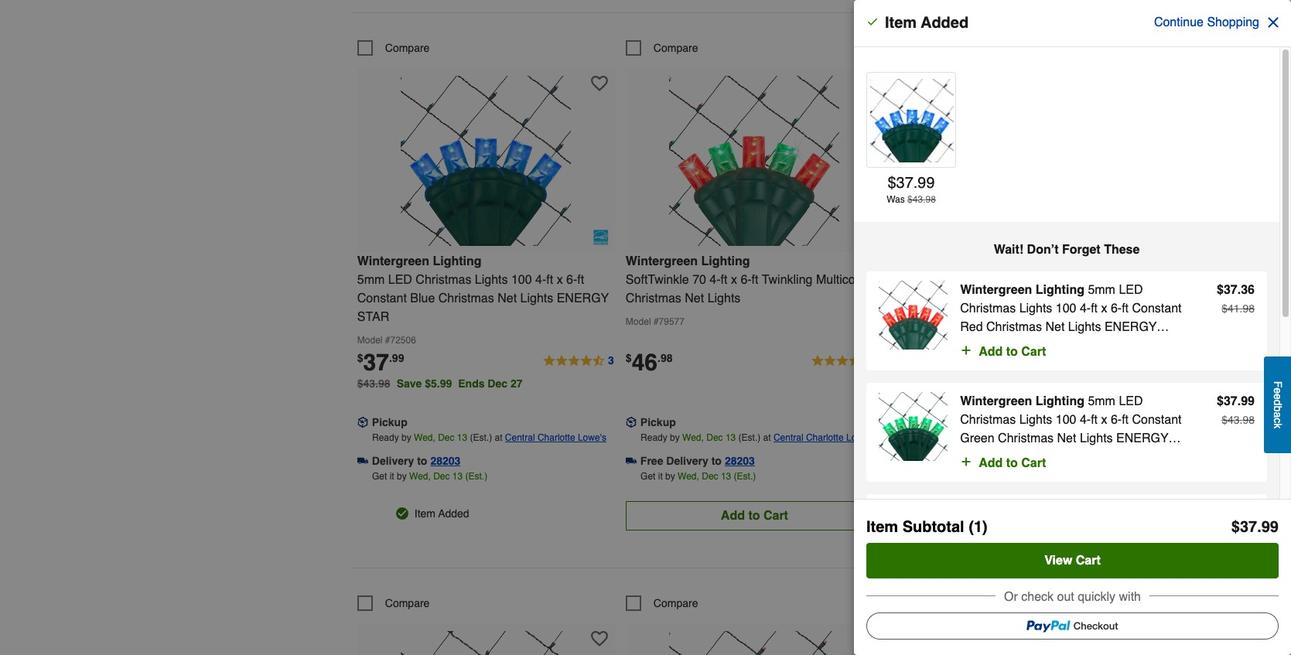 Task type: describe. For each thing, give the bounding box(es) containing it.
ready for delivery pickup icon
[[910, 432, 936, 443]]

blue
[[410, 292, 435, 305]]

at for delivery pickup icon the central charlotte lowe's button
[[1032, 432, 1040, 443]]

compare for 5006194391 element
[[385, 42, 430, 54]]

2 vertical spatial 99
[[1262, 519, 1279, 536]]

6- inside 5mm led christmas lights 100 4-ft x 6-ft constant green christmas net lights energy star
[[1111, 413, 1122, 427]]

6- inside wintergreen lighting 5mm led christmas lights 100 4-ft x 6-ft constant blue christmas net lights energy star
[[567, 273, 578, 287]]

2 e from the top
[[1272, 394, 1285, 400]]

x inside 'wintergreen lighting 5mm led christmas lights 100 4-ft x 6-ft constant multicolor christmas net lights energy star'
[[1094, 273, 1100, 287]]

check
[[1022, 591, 1054, 604]]

yes image
[[396, 507, 409, 520]]

model for 5mm led christmas lights 100 4-ft x 6-ft constant blue christmas net lights energy star
[[357, 335, 383, 346]]

5mm inside 'wintergreen lighting 5mm led christmas lights 100 4-ft x 6-ft constant multicolor christmas net lights energy star'
[[895, 273, 922, 287]]

wintergreen lighting softtwinkle 70 4-ft x 6-ft twinkling multicolor christmas net lights
[[626, 254, 869, 305]]

led inside 5mm led christmas lights 100 4-ft x 6-ft constant green christmas net lights energy star
[[1119, 395, 1144, 409]]

red
[[961, 320, 983, 334]]

checkmark image
[[867, 15, 879, 28]]

$43.98 save $5.99 ends dec 27
[[357, 377, 523, 390]]

28203 button for the central charlotte lowe's button associated with free's pickup icon
[[725, 453, 755, 469]]

4- inside "5mm led christmas lights 100 4-ft x 6-ft constant red christmas net lights energy star"
[[1080, 302, 1091, 316]]

christmas right green
[[999, 432, 1054, 446]]

it for truck filled icon
[[390, 471, 394, 482]]

5006194475 element
[[357, 596, 430, 611]]

continue shopping
[[1155, 15, 1260, 29]]

5 stars image for 46
[[811, 352, 884, 370]]

continue shopping button
[[1145, 5, 1292, 40]]

1 heart outline image from the left
[[860, 631, 877, 648]]

add right plus image in the right of the page
[[979, 345, 1003, 359]]

close image
[[1266, 15, 1282, 30]]

27 for $43.98 save $5.99 ends dec 27
[[511, 377, 523, 390]]

28203 for delivery's truck filled image
[[968, 455, 998, 467]]

100 inside 5mm led christmas lights 100 4-ft x 6-ft constant green christmas net lights energy star
[[1056, 413, 1077, 427]]

b
[[1272, 406, 1285, 412]]

christmas right blue
[[439, 292, 494, 305]]

lowe's for delivery pickup icon the central charlotte lowe's button
[[1115, 432, 1144, 443]]

truck filled image for free
[[626, 456, 637, 467]]

shopping
[[1208, 15, 1260, 29]]

truck filled image for delivery
[[895, 456, 906, 467]]

0 vertical spatial product image
[[871, 79, 954, 163]]

36
[[1242, 283, 1255, 297]]

$ inside the $ 46 .98
[[626, 352, 632, 364]]

k
[[1272, 424, 1285, 429]]

out
[[1058, 591, 1075, 604]]

6- inside "5mm led christmas lights 100 4-ft x 6-ft constant red christmas net lights energy star"
[[1111, 302, 1122, 316]]

lighting for blue
[[433, 254, 482, 268]]

energy star qualified image
[[594, 230, 609, 245]]

wintergreen lighting for green
[[961, 395, 1085, 409]]

100 inside wintergreen lighting 5mm led christmas lights 100 4-ft x 6-ft constant blue christmas net lights energy star
[[512, 273, 532, 287]]

central charlotte lowe's button for delivery pickup icon
[[1043, 430, 1144, 446]]

actual price $37.99 element for $43.98
[[357, 349, 404, 376]]

constant inside wintergreen lighting 5mm led christmas lights 100 4-ft x 6-ft constant blue christmas net lights energy star
[[357, 292, 407, 305]]

99 inside $ 37 . 99 $ 43 . 98
[[1242, 395, 1255, 409]]

save for save $5.99
[[397, 377, 422, 390]]

add down free delivery to 28203 on the bottom of page
[[721, 509, 745, 523]]

delivery for truck filled icon
[[372, 455, 414, 467]]

a
[[1272, 412, 1285, 418]]

4- inside 'wintergreen lighting 5mm led christmas lights 100 4-ft x 6-ft constant multicolor christmas net lights energy star'
[[1073, 273, 1084, 287]]

5006194873 element
[[626, 40, 699, 55]]

c
[[1272, 418, 1285, 424]]

multicolor inside 'wintergreen lighting 5mm led christmas lights 100 4-ft x 6-ft constant multicolor christmas net lights energy star'
[[948, 292, 1001, 305]]

free
[[641, 455, 664, 467]]

pickup image for free
[[626, 417, 637, 428]]

pickup for free's pickup icon
[[641, 416, 676, 429]]

x inside wintergreen lighting 5mm led christmas lights 100 4-ft x 6-ft constant blue christmas net lights energy star
[[557, 273, 563, 287]]

it for delivery's truck filled image
[[927, 471, 932, 482]]

compare for 5006194475 element
[[385, 597, 430, 610]]

lighting for lights
[[702, 254, 750, 268]]

get for delivery's truck filled image
[[910, 471, 925, 482]]

plus image
[[961, 343, 973, 358]]

energy inside 'wintergreen lighting 5mm led christmas lights 100 4-ft x 6-ft constant multicolor christmas net lights energy star'
[[895, 310, 947, 324]]

37 inside $ 37 . 99 $ 43 . 98
[[1224, 395, 1238, 409]]

4- inside wintergreen lighting 5mm led christmas lights 100 4-ft x 6-ft constant blue christmas net lights energy star
[[536, 273, 547, 287]]

$5.49
[[962, 377, 989, 390]]

5006194391 element
[[357, 40, 430, 55]]

79577
[[659, 316, 685, 327]]

$43.48
[[895, 377, 928, 390]]

don't
[[1028, 243, 1059, 257]]

was price $43.98 element
[[357, 374, 397, 390]]

view
[[1045, 554, 1073, 568]]

was price $43.48 element
[[895, 374, 934, 390]]

100 inside "5mm led christmas lights 100 4-ft x 6-ft constant red christmas net lights energy star"
[[1056, 302, 1077, 316]]

product image for 5mm led christmas lights 100 4-ft x 6-ft constant green christmas net lights energy star
[[879, 392, 948, 461]]

with
[[1120, 591, 1142, 604]]

28203 button for the central charlotte lowe's button for pickup image
[[431, 453, 461, 469]]

$43.48 save $5.49 ends dec 27
[[895, 377, 1060, 390]]

$5.99
[[425, 377, 452, 390]]

$ 46 .98
[[626, 349, 673, 376]]

central charlotte lowe's button for free's pickup icon
[[774, 430, 875, 446]]

compare for '5006194007' element
[[923, 42, 967, 54]]

net inside 5mm led christmas lights 100 4-ft x 6-ft constant green christmas net lights energy star
[[1058, 432, 1077, 446]]

model # 72473
[[895, 335, 954, 346]]

f e e d b a c k button
[[1265, 357, 1292, 454]]

lights inside wintergreen lighting softtwinkle 70 4-ft x 6-ft twinkling multicolor christmas net lights
[[708, 292, 741, 305]]

wait!
[[994, 243, 1024, 257]]

softtwinkle
[[626, 273, 689, 287]]

wintergreen lighting 5mm led christmas lights 100 4-ft x 6-ft constant blue christmas net lights energy star
[[357, 254, 609, 324]]

.99 for save $5.49
[[927, 352, 942, 364]]

ready for free's pickup icon
[[641, 432, 668, 443]]

46
[[632, 349, 658, 376]]

christmas up red
[[961, 302, 1016, 316]]

constant inside 5mm led christmas lights 100 4-ft x 6-ft constant green christmas net lights energy star
[[1133, 413, 1182, 427]]

get for truck filled icon
[[372, 471, 387, 482]]

energy inside "5mm led christmas lights 100 4-ft x 6-ft constant red christmas net lights energy star"
[[1105, 320, 1157, 334]]

0 vertical spatial added
[[921, 14, 969, 32]]

led inside wintergreen lighting 5mm led christmas lights 100 4-ft x 6-ft constant blue christmas net lights energy star
[[388, 273, 412, 287]]

wintergreen for softtwinkle 70 4-ft x 6-ft twinkling multicolor christmas net lights
[[626, 254, 698, 268]]

1 vertical spatial item added
[[415, 507, 470, 520]]

.98
[[658, 352, 673, 364]]

was
[[887, 194, 905, 205]]

5006194155 element
[[626, 596, 699, 611]]

x inside "5mm led christmas lights 100 4-ft x 6-ft constant red christmas net lights energy star"
[[1102, 302, 1108, 316]]

delivery to 28203 for delivery's truck filled image
[[909, 455, 998, 467]]

charlotte for delivery pickup icon the central charlotte lowe's button
[[1075, 432, 1113, 443]]

christmas down the wait!
[[953, 273, 1009, 287]]

lighting for multicolor
[[970, 254, 1019, 268]]

28203 button for delivery pickup icon the central charlotte lowe's button
[[968, 453, 998, 469]]

christmas right red
[[987, 320, 1043, 334]]

f e e d b a c k
[[1272, 382, 1285, 429]]

0 vertical spatial 98
[[926, 194, 936, 205]]

model # 72506
[[357, 335, 416, 346]]

$ 37 . 36 $ 41 . 98
[[1218, 283, 1255, 315]]

energy inside 5mm led christmas lights 100 4-ft x 6-ft constant green christmas net lights energy star
[[1117, 432, 1169, 446]]

f
[[1272, 382, 1285, 388]]

x inside wintergreen lighting softtwinkle 70 4-ft x 6-ft twinkling multicolor christmas net lights
[[731, 273, 738, 287]]

wait! don't forget these
[[994, 243, 1140, 257]]

at for the central charlotte lowe's button for pickup image
[[495, 432, 503, 443]]

0 vertical spatial $ 37 . 99
[[888, 174, 935, 192]]

these
[[1105, 243, 1140, 257]]

product image for 5mm led christmas lights 100 4-ft x 6-ft constant red christmas net lights energy star
[[879, 281, 948, 350]]

heart outline image for 5006194391 element
[[591, 75, 608, 92]]

net inside wintergreen lighting softtwinkle 70 4-ft x 6-ft twinkling multicolor christmas net lights
[[685, 292, 705, 305]]

star inside 'wintergreen lighting 5mm led christmas lights 100 4-ft x 6-ft constant multicolor christmas net lights energy star'
[[950, 310, 982, 324]]

quickly
[[1078, 591, 1116, 604]]



Task type: vqa. For each thing, say whether or not it's contained in the screenshot.
SAVINGS SAVE $170.00 Element's Ends Dec 20 element
no



Task type: locate. For each thing, give the bounding box(es) containing it.
1 horizontal spatial delivery
[[667, 455, 709, 467]]

ft
[[547, 273, 554, 287], [578, 273, 585, 287], [721, 273, 728, 287], [752, 273, 759, 287], [1084, 273, 1091, 287], [1115, 273, 1122, 287], [1091, 302, 1098, 316], [1122, 302, 1129, 316], [1091, 413, 1098, 427], [1122, 413, 1129, 427]]

.99 down 72473
[[927, 352, 942, 364]]

pickup image for delivery
[[895, 417, 906, 428]]

1 charlotte from the left
[[538, 432, 576, 443]]

98 for 5mm led christmas lights 100 4-ft x 6-ft constant green christmas net lights energy star
[[1243, 414, 1255, 426]]

x inside 5mm led christmas lights 100 4-ft x 6-ft constant green christmas net lights energy star
[[1102, 413, 1108, 427]]

# up .98
[[654, 316, 659, 327]]

2 lowe's from the left
[[847, 432, 875, 443]]

$ 37 .99 up $43.48
[[895, 349, 942, 376]]

1 horizontal spatial pickup
[[641, 416, 676, 429]]

98 for 5mm led christmas lights 100 4-ft x 6-ft constant red christmas net lights energy star
[[1243, 303, 1255, 315]]

pickup image down $43.48
[[895, 417, 906, 428]]

twinkling
[[762, 273, 813, 287]]

ready by wed, dec 13 (est.) at central charlotte lowe's up free delivery to 28203 on the bottom of page
[[641, 432, 875, 443]]

2 horizontal spatial get it by wed, dec 13 (est.)
[[910, 471, 1025, 482]]

5006194025 element
[[895, 596, 967, 611]]

ready for pickup image
[[372, 432, 399, 443]]

98 left c
[[1243, 414, 1255, 426]]

actual price $37.99 element up the $43.98
[[357, 349, 404, 376]]

1 ready by wed, dec 13 (est.) at central charlotte lowe's from the left
[[372, 432, 607, 443]]

2 charlotte from the left
[[806, 432, 844, 443]]

added right yes icon
[[438, 507, 470, 520]]

1 horizontal spatial 28203
[[725, 455, 755, 467]]

pickup image down 46
[[626, 417, 637, 428]]

compare inside 5006194475 element
[[385, 597, 430, 610]]

0 vertical spatial item added
[[885, 14, 969, 32]]

christmas down don't
[[1004, 292, 1060, 305]]

lowe's for the central charlotte lowe's button associated with free's pickup icon
[[847, 432, 875, 443]]

ends right $5.99
[[458, 377, 485, 390]]

heart outline image
[[860, 631, 877, 648], [1128, 631, 1145, 648]]

pickup image
[[357, 417, 368, 428]]

add
[[979, 345, 1003, 359], [979, 457, 1003, 471], [721, 509, 745, 523], [990, 509, 1014, 523]]

2 horizontal spatial 28203
[[968, 455, 998, 467]]

3 pickup from the left
[[909, 416, 945, 429]]

$ 37 . 99 $ 43 . 98
[[1218, 395, 1255, 426]]

wintergreen lighting5mm led christmas lights 100 4-ft x 6-ft constant multicolor christmas net lights energy star element
[[895, 68, 1152, 252]]

1 vertical spatial multicolor
[[948, 292, 1001, 305]]

2 $ 37 .99 from the left
[[895, 349, 942, 376]]

0 horizontal spatial multicolor
[[816, 273, 869, 287]]

led inside "5mm led christmas lights 100 4-ft x 6-ft constant red christmas net lights energy star"
[[1119, 283, 1144, 297]]

central for delivery pickup icon the central charlotte lowe's button
[[1043, 432, 1073, 443]]

ready down the $43.98
[[372, 432, 399, 443]]

get it by wed, dec 13 (est.) for truck filled icon
[[372, 471, 488, 482]]

1 actual price $37.99 element from the left
[[357, 349, 404, 376]]

central for the central charlotte lowe's button associated with free's pickup icon
[[774, 432, 804, 443]]

model
[[626, 316, 651, 327], [357, 335, 383, 346], [895, 335, 920, 346]]

28203 for truck filled icon
[[431, 455, 461, 467]]

1 horizontal spatial delivery to 28203
[[909, 455, 998, 467]]

get it by wed, dec 13 (est.) down plus icon
[[910, 471, 1025, 482]]

1 ready from the left
[[372, 432, 399, 443]]

2 horizontal spatial pickup
[[909, 416, 945, 429]]

savings save $5.99 element
[[397, 377, 529, 390]]

star inside "5mm led christmas lights 100 4-ft x 6-ft constant red christmas net lights energy star"
[[961, 339, 993, 353]]

5 stars image for 37
[[1080, 352, 1152, 370]]

2 pickup image from the left
[[895, 417, 906, 428]]

2 horizontal spatial central
[[1043, 432, 1073, 443]]

.99
[[389, 352, 404, 364], [927, 352, 942, 364]]

ready left green
[[910, 432, 936, 443]]

or
[[1005, 591, 1018, 604]]

compare
[[385, 42, 430, 54], [654, 42, 699, 54], [923, 42, 967, 54], [385, 597, 430, 610], [654, 597, 699, 610], [923, 597, 967, 610]]

actual price $46.98 element
[[626, 349, 673, 376]]

pickup
[[372, 416, 408, 429], [641, 416, 676, 429], [909, 416, 945, 429]]

cart
[[1022, 345, 1047, 359], [1022, 457, 1047, 471], [764, 509, 789, 523], [1033, 509, 1057, 523], [1076, 554, 1101, 568]]

1 horizontal spatial ends dec 27 element
[[996, 377, 1066, 390]]

2 wintergreen lighting from the top
[[961, 395, 1085, 409]]

compare inside 5006194155 element
[[654, 597, 699, 610]]

2 horizontal spatial get
[[910, 471, 925, 482]]

heart outline image for 5006194475 element
[[591, 631, 608, 648]]

1 horizontal spatial get
[[641, 471, 656, 482]]

truck filled image
[[626, 456, 637, 467], [895, 456, 906, 467]]

1 horizontal spatial at
[[764, 432, 771, 443]]

2 28203 from the left
[[725, 455, 755, 467]]

0 horizontal spatial delivery
[[372, 455, 414, 467]]

ready by wed, dec 13 (est.) at central charlotte lowe's for the central charlotte lowe's button for pickup image
[[372, 432, 607, 443]]

item left subtotal
[[867, 519, 899, 536]]

wintergreen lighting 5mm led christmas lights 100 4-ft x 6-ft constant multicolor christmas net lights energy star
[[895, 254, 1122, 324]]

2 central charlotte lowe's button from the left
[[774, 430, 875, 446]]

item subtotal (1)
[[867, 519, 988, 536]]

x
[[557, 273, 563, 287], [731, 273, 738, 287], [1094, 273, 1100, 287], [1102, 302, 1108, 316], [1102, 413, 1108, 427]]

christmas up blue
[[416, 273, 472, 287]]

compare inside '5006194007' element
[[923, 42, 967, 54]]

3 central charlotte lowe's button from the left
[[1043, 430, 1144, 446]]

actual price $37.99 element
[[357, 349, 404, 376], [895, 349, 942, 376]]

get it by wed, dec 13 (est.) for delivery's truck filled image
[[910, 471, 1025, 482]]

ends dec 27 element right $5.49
[[996, 377, 1066, 390]]

4-
[[536, 273, 547, 287], [710, 273, 721, 287], [1073, 273, 1084, 287], [1080, 302, 1091, 316], [1080, 413, 1091, 427]]

wintergreen for 5mm led christmas lights 100 4-ft x 6-ft constant multicolor christmas net lights energy star
[[895, 254, 967, 268]]

added
[[921, 14, 969, 32], [438, 507, 470, 520]]

43 inside $ 37 . 99 $ 43 . 98
[[1228, 414, 1240, 426]]

wintergreen lighting for red
[[961, 283, 1085, 297]]

wed,
[[414, 432, 436, 443], [683, 432, 704, 443], [951, 432, 973, 443], [409, 471, 431, 482], [678, 471, 700, 482], [947, 471, 968, 482]]

1 horizontal spatial item added
[[885, 14, 969, 32]]

delivery to 28203 for truck filled icon
[[372, 455, 461, 467]]

3 ready by wed, dec 13 (est.) at central charlotte lowe's from the left
[[910, 432, 1144, 443]]

model for 5mm led christmas lights 100 4-ft x 6-ft constant multicolor christmas net lights energy star
[[895, 335, 920, 346]]

1 vertical spatial product image
[[879, 281, 948, 350]]

2 get it by wed, dec 13 (est.) from the left
[[641, 471, 756, 482]]

28203 button
[[431, 453, 461, 469], [725, 453, 755, 469], [968, 453, 998, 469]]

ready
[[372, 432, 399, 443], [641, 432, 668, 443], [910, 432, 936, 443]]

$
[[888, 174, 897, 192], [908, 194, 913, 205], [1218, 283, 1224, 297], [1222, 303, 1228, 315], [357, 352, 363, 364], [626, 352, 632, 364], [895, 352, 901, 364], [1218, 395, 1224, 409], [1222, 414, 1228, 426], [1232, 519, 1241, 536]]

ready up free
[[641, 432, 668, 443]]

pickup right pickup image
[[372, 416, 408, 429]]

green
[[961, 432, 995, 446]]

net inside "5mm led christmas lights 100 4-ft x 6-ft constant red christmas net lights energy star"
[[1046, 320, 1065, 334]]

3 lowe's from the left
[[1115, 432, 1144, 443]]

item added up '5006194007' element
[[885, 14, 969, 32]]

0 horizontal spatial pickup
[[372, 416, 408, 429]]

wintergreen lighting down the savings save $5.49 element
[[961, 395, 1085, 409]]

1 at from the left
[[495, 432, 503, 443]]

central
[[505, 432, 535, 443], [774, 432, 804, 443], [1043, 432, 1073, 443]]

1 horizontal spatial 5 stars image
[[1080, 352, 1152, 370]]

3 delivery from the left
[[909, 455, 952, 467]]

43
[[913, 194, 923, 205], [1228, 414, 1240, 426]]

(est.)
[[470, 432, 492, 443], [739, 432, 761, 443], [1007, 432, 1030, 443], [466, 471, 488, 482], [734, 471, 756, 482], [1003, 471, 1025, 482]]

1 central charlotte lowe's button from the left
[[505, 430, 607, 446]]

ends for $5.99
[[458, 377, 485, 390]]

wintergreen inside wintergreen lighting softtwinkle 70 4-ft x 6-ft twinkling multicolor christmas net lights
[[626, 254, 698, 268]]

multicolor up red
[[948, 292, 1001, 305]]

43 left c
[[1228, 414, 1240, 426]]

1 horizontal spatial actual price $37.99 element
[[895, 349, 942, 376]]

2 horizontal spatial 99
[[1262, 519, 1279, 536]]

(1)
[[969, 519, 988, 536]]

product image left red
[[879, 281, 948, 350]]

0 horizontal spatial 28203
[[431, 455, 461, 467]]

lighting down the wait! don't forget these
[[1036, 283, 1085, 297]]

2 ends dec 27 element from the left
[[996, 377, 1066, 390]]

3 at from the left
[[1032, 432, 1040, 443]]

2 vertical spatial 98
[[1243, 414, 1255, 426]]

1 vertical spatial wintergreen lighting
[[961, 395, 1085, 409]]

2 ready from the left
[[641, 432, 668, 443]]

truck filled image left free
[[626, 456, 637, 467]]

1 5 stars image from the left
[[811, 352, 884, 370]]

1 truck filled image from the left
[[626, 456, 637, 467]]

2 horizontal spatial at
[[1032, 432, 1040, 443]]

free delivery to 28203
[[641, 455, 755, 467]]

2 5 stars image from the left
[[1080, 352, 1152, 370]]

72473
[[928, 335, 954, 346]]

5 stars image
[[811, 352, 884, 370], [1080, 352, 1152, 370]]

1 delivery to 28203 from the left
[[372, 455, 461, 467]]

central for the central charlotte lowe's button for pickup image
[[505, 432, 535, 443]]

98 inside $ 37 . 99 $ 43 . 98
[[1243, 414, 1255, 426]]

delivery for delivery's truck filled image
[[909, 455, 952, 467]]

0 horizontal spatial ready
[[372, 432, 399, 443]]

#
[[654, 316, 659, 327], [385, 335, 390, 346], [923, 335, 928, 346]]

0 horizontal spatial charlotte
[[538, 432, 576, 443]]

2 truck filled image from the left
[[895, 456, 906, 467]]

1 e from the top
[[1272, 388, 1285, 394]]

product image down '5006194007' element
[[871, 79, 954, 163]]

savings save $5.49 element
[[934, 377, 1066, 390]]

6- inside 'wintergreen lighting 5mm led christmas lights 100 4-ft x 6-ft constant multicolor christmas net lights energy star'
[[1104, 273, 1115, 287]]

1 horizontal spatial model
[[626, 316, 651, 327]]

1 horizontal spatial added
[[921, 14, 969, 32]]

item right checkmark icon
[[885, 14, 917, 32]]

get it by wed, dec 13 (est.) down free delivery to 28203 on the bottom of page
[[641, 471, 756, 482]]

or check out quickly with
[[1005, 591, 1142, 604]]

e up d
[[1272, 388, 1285, 394]]

ends dec 27 element right $5.99
[[458, 377, 529, 390]]

ends for $5.49
[[996, 377, 1022, 390]]

net
[[498, 292, 517, 305], [685, 292, 705, 305], [1063, 292, 1083, 305], [1046, 320, 1065, 334], [1058, 432, 1077, 446]]

41
[[1228, 303, 1240, 315]]

0 vertical spatial 99
[[918, 174, 935, 192]]

ends dec 27 element for $43.48 save $5.49 ends dec 27
[[996, 377, 1066, 390]]

model for softtwinkle 70 4-ft x 6-ft twinkling multicolor christmas net lights
[[626, 316, 651, 327]]

# up was price $43.48 element
[[923, 335, 928, 346]]

.99 for save $5.99
[[389, 352, 404, 364]]

add right (1)
[[990, 509, 1014, 523]]

wintergreen lighting5mm led christmas lights 100 4-ft x 6-ft constant blue christmas net lights energy star element
[[357, 68, 615, 252]]

2 horizontal spatial ready by wed, dec 13 (est.) at central charlotte lowe's
[[910, 432, 1144, 443]]

0 vertical spatial multicolor
[[816, 273, 869, 287]]

4- inside 5mm led christmas lights 100 4-ft x 6-ft constant green christmas net lights energy star
[[1080, 413, 1091, 427]]

constant
[[357, 292, 407, 305], [895, 292, 944, 305], [1133, 302, 1182, 316], [1133, 413, 1182, 427]]

4- inside wintergreen lighting softtwinkle 70 4-ft x 6-ft twinkling multicolor christmas net lights
[[710, 273, 721, 287]]

98 right 41
[[1243, 303, 1255, 315]]

star up model # 72506
[[357, 310, 390, 324]]

3 get it by wed, dec 13 (est.) from the left
[[910, 471, 1025, 482]]

compare for 5006194025 element
[[923, 597, 967, 610]]

model left the 79577
[[626, 316, 651, 327]]

delivery to 28203
[[372, 455, 461, 467], [909, 455, 998, 467]]

1 central from the left
[[505, 432, 535, 443]]

wintergreen up blue
[[357, 254, 430, 268]]

pickup image
[[626, 417, 637, 428], [895, 417, 906, 428]]

dec
[[488, 377, 508, 390], [1025, 377, 1045, 390], [438, 432, 455, 443], [707, 432, 723, 443], [975, 432, 992, 443], [434, 471, 450, 482], [702, 471, 719, 482], [971, 471, 987, 482]]

get it by wed, dec 13 (est.) for truck filled image related to free
[[641, 471, 756, 482]]

save for save $5.49
[[934, 377, 959, 390]]

wintergreen down the savings save $5.49 element
[[961, 395, 1033, 409]]

3 it from the left
[[927, 471, 932, 482]]

actual price $37.99 element for $43.48
[[895, 349, 942, 376]]

pickup up free
[[641, 416, 676, 429]]

lighting left don't
[[970, 254, 1019, 268]]

view cart button
[[867, 543, 1279, 579]]

1 vertical spatial 99
[[1242, 395, 1255, 409]]

5mm led christmas lights 100 4-ft x 6-ft constant red christmas net lights energy star
[[961, 283, 1182, 353]]

christmas up green
[[961, 413, 1016, 427]]

0 horizontal spatial at
[[495, 432, 503, 443]]

70
[[693, 273, 707, 287]]

# up was price $43.98 element
[[385, 335, 390, 346]]

delivery right truck filled icon
[[372, 455, 414, 467]]

0 horizontal spatial pickup image
[[626, 417, 637, 428]]

6- inside wintergreen lighting softtwinkle 70 4-ft x 6-ft twinkling multicolor christmas net lights
[[741, 273, 752, 287]]

forget
[[1063, 243, 1101, 257]]

43 right was
[[913, 194, 923, 205]]

1 horizontal spatial 28203 button
[[725, 453, 755, 469]]

98
[[926, 194, 936, 205], [1243, 303, 1255, 315], [1243, 414, 1255, 426]]

ready by wed, dec 13 (est.) at central charlotte lowe's down the savings save $5.49 element
[[910, 432, 1144, 443]]

72506
[[390, 335, 416, 346]]

item
[[885, 14, 917, 32], [415, 507, 436, 520], [867, 519, 899, 536]]

# for wintergreen lighting 5mm led christmas lights 100 4-ft x 6-ft constant blue christmas net lights energy star
[[385, 335, 390, 346]]

0 horizontal spatial 99
[[918, 174, 935, 192]]

5mm
[[357, 273, 385, 287], [895, 273, 922, 287], [1089, 283, 1116, 297], [1089, 395, 1116, 409]]

3 button
[[543, 352, 615, 370]]

compare inside 5006194873 element
[[654, 42, 699, 54]]

2 horizontal spatial delivery
[[909, 455, 952, 467]]

led inside 'wintergreen lighting 5mm led christmas lights 100 4-ft x 6-ft constant multicolor christmas net lights energy star'
[[926, 273, 950, 287]]

1 pickup image from the left
[[626, 417, 637, 428]]

lowe's for the central charlotte lowe's button for pickup image
[[578, 432, 607, 443]]

product image
[[871, 79, 954, 163], [879, 281, 948, 350], [879, 392, 948, 461]]

christmas down softtwinkle
[[626, 292, 682, 305]]

model left 72473
[[895, 335, 920, 346]]

99
[[918, 174, 935, 192], [1242, 395, 1255, 409], [1262, 519, 1279, 536]]

constant inside 'wintergreen lighting 5mm led christmas lights 100 4-ft x 6-ft constant multicolor christmas net lights energy star'
[[895, 292, 944, 305]]

0 horizontal spatial ends dec 27 element
[[458, 377, 529, 390]]

delivery to 28203 right truck filled icon
[[372, 455, 461, 467]]

2 get from the left
[[641, 471, 656, 482]]

2 vertical spatial product image
[[879, 392, 948, 461]]

1 vertical spatial $ 37 . 99
[[1232, 519, 1279, 536]]

1 delivery from the left
[[372, 455, 414, 467]]

0 horizontal spatial 5 stars image
[[811, 352, 884, 370]]

13
[[457, 432, 468, 443], [726, 432, 736, 443], [995, 432, 1005, 443], [453, 471, 463, 482], [721, 471, 732, 482], [990, 471, 1000, 482]]

lighting inside wintergreen lighting softtwinkle 70 4-ft x 6-ft twinkling multicolor christmas net lights
[[702, 254, 750, 268]]

1 horizontal spatial ready
[[641, 432, 668, 443]]

get it by wed, dec 13 (est.) up yes icon
[[372, 471, 488, 482]]

0 vertical spatial wintergreen lighting
[[961, 283, 1085, 297]]

1 lowe's from the left
[[578, 432, 607, 443]]

0 horizontal spatial save
[[397, 377, 422, 390]]

model # 79577
[[626, 316, 685, 327]]

ready by wed, dec 13 (est.) at central charlotte lowe's down savings save $5.99 element
[[372, 432, 607, 443]]

save left $5.49
[[934, 377, 959, 390]]

ends dec 27 element
[[458, 377, 529, 390], [996, 377, 1066, 390]]

1 horizontal spatial central
[[774, 432, 804, 443]]

2 27 from the left
[[1048, 377, 1060, 390]]

3 central from the left
[[1043, 432, 1073, 443]]

2 actual price $37.99 element from the left
[[895, 349, 942, 376]]

cart inside view cart button
[[1076, 554, 1101, 568]]

add right plus icon
[[979, 457, 1003, 471]]

6-
[[567, 273, 578, 287], [741, 273, 752, 287], [1104, 273, 1115, 287], [1111, 302, 1122, 316], [1111, 413, 1122, 427]]

energy inside wintergreen lighting 5mm led christmas lights 100 4-ft x 6-ft constant blue christmas net lights energy star
[[557, 292, 609, 305]]

2 horizontal spatial #
[[923, 335, 928, 346]]

lighting up 70 on the top right of the page
[[702, 254, 750, 268]]

1 vertical spatial 43
[[1228, 414, 1240, 426]]

constant inside "5mm led christmas lights 100 4-ft x 6-ft constant red christmas net lights energy star"
[[1133, 302, 1182, 316]]

3 ready from the left
[[910, 432, 936, 443]]

charlotte
[[538, 432, 576, 443], [806, 432, 844, 443], [1075, 432, 1113, 443]]

37
[[897, 174, 914, 192], [1224, 283, 1238, 297], [363, 349, 389, 376], [901, 349, 927, 376], [1224, 395, 1238, 409], [1241, 519, 1258, 536]]

delivery to 28203 down green
[[909, 455, 998, 467]]

0 horizontal spatial central
[[505, 432, 535, 443]]

delivery right free
[[667, 455, 709, 467]]

5006194007 element
[[895, 40, 967, 55]]

2 central from the left
[[774, 432, 804, 443]]

0 vertical spatial 43
[[913, 194, 923, 205]]

3 28203 button from the left
[[968, 453, 998, 469]]

at for the central charlotte lowe's button associated with free's pickup icon
[[764, 432, 771, 443]]

0 horizontal spatial heart outline image
[[860, 631, 877, 648]]

1 .99 from the left
[[389, 352, 404, 364]]

multicolor
[[816, 273, 869, 287], [948, 292, 1001, 305]]

wintergreen down the wait!
[[961, 283, 1033, 297]]

1 horizontal spatial #
[[654, 316, 659, 327]]

1 horizontal spatial $ 37 .99
[[895, 349, 942, 376]]

star up plus image in the right of the page
[[950, 310, 982, 324]]

2 28203 button from the left
[[725, 453, 755, 469]]

truck filled image
[[357, 456, 368, 467]]

1 pickup from the left
[[372, 416, 408, 429]]

1 ends dec 27 element from the left
[[458, 377, 529, 390]]

1 vertical spatial 98
[[1243, 303, 1255, 315]]

pickup down $43.48
[[909, 416, 945, 429]]

truck filled image left plus icon
[[895, 456, 906, 467]]

2 ready by wed, dec 13 (est.) at central charlotte lowe's from the left
[[641, 432, 875, 443]]

1 horizontal spatial get it by wed, dec 13 (est.)
[[641, 471, 756, 482]]

0 horizontal spatial it
[[390, 471, 394, 482]]

0 horizontal spatial ready by wed, dec 13 (est.) at central charlotte lowe's
[[372, 432, 607, 443]]

lighting inside wintergreen lighting 5mm led christmas lights 100 4-ft x 6-ft constant blue christmas net lights energy star
[[433, 254, 482, 268]]

0 horizontal spatial added
[[438, 507, 470, 520]]

3 get from the left
[[910, 471, 925, 482]]

$ 43 . 98
[[908, 194, 936, 205]]

1 vertical spatial added
[[438, 507, 470, 520]]

actual price $37.99 element up $43.48
[[895, 349, 942, 376]]

lighting
[[433, 254, 482, 268], [702, 254, 750, 268], [970, 254, 1019, 268], [1036, 283, 1085, 297], [1036, 395, 1085, 409]]

2 horizontal spatial lowe's
[[1115, 432, 1144, 443]]

$ 37 .99 up the $43.98
[[357, 349, 404, 376]]

lighting inside 'wintergreen lighting 5mm led christmas lights 100 4-ft x 6-ft constant multicolor christmas net lights energy star'
[[970, 254, 1019, 268]]

charlotte for the central charlotte lowe's button associated with free's pickup icon
[[806, 432, 844, 443]]

5mm inside 5mm led christmas lights 100 4-ft x 6-ft constant green christmas net lights energy star
[[1089, 395, 1116, 409]]

0 horizontal spatial 27
[[511, 377, 523, 390]]

1 horizontal spatial truck filled image
[[895, 456, 906, 467]]

wintergreen inside wintergreen lighting 5mm led christmas lights 100 4-ft x 6-ft constant blue christmas net lights energy star
[[357, 254, 430, 268]]

d
[[1272, 400, 1285, 406]]

subtotal
[[903, 519, 965, 536]]

0 horizontal spatial delivery to 28203
[[372, 455, 461, 467]]

3
[[608, 354, 614, 367]]

heart outline image
[[591, 75, 608, 92], [860, 75, 877, 92], [591, 631, 608, 648]]

2 horizontal spatial ready
[[910, 432, 936, 443]]

get it by wed, dec 13 (est.)
[[372, 471, 488, 482], [641, 471, 756, 482], [910, 471, 1025, 482]]

compare for 5006194155 element
[[654, 597, 699, 610]]

pickup for pickup image
[[372, 416, 408, 429]]

0 horizontal spatial actual price $37.99 element
[[357, 349, 404, 376]]

ready by wed, dec 13 (est.) at central charlotte lowe's
[[372, 432, 607, 443], [641, 432, 875, 443], [910, 432, 1144, 443]]

compare for 5006194873 element
[[654, 42, 699, 54]]

0 horizontal spatial get
[[372, 471, 387, 482]]

2 ends from the left
[[996, 377, 1022, 390]]

ends right $5.49
[[996, 377, 1022, 390]]

1 horizontal spatial 99
[[1242, 395, 1255, 409]]

2 it from the left
[[658, 471, 663, 482]]

lights
[[475, 273, 508, 287], [1012, 273, 1045, 287], [521, 292, 554, 305], [708, 292, 741, 305], [1086, 292, 1119, 305], [1020, 302, 1053, 316], [1069, 320, 1102, 334], [1020, 413, 1053, 427], [1080, 432, 1113, 446]]

e up b
[[1272, 394, 1285, 400]]

1 horizontal spatial 27
[[1048, 377, 1060, 390]]

5mm inside wintergreen lighting 5mm led christmas lights 100 4-ft x 6-ft constant blue christmas net lights energy star
[[357, 273, 385, 287]]

ends
[[458, 377, 485, 390], [996, 377, 1022, 390]]

2 at from the left
[[764, 432, 771, 443]]

100 inside 'wintergreen lighting 5mm led christmas lights 100 4-ft x 6-ft constant multicolor christmas net lights energy star'
[[1049, 273, 1070, 287]]

1 $ 37 .99 from the left
[[357, 349, 404, 376]]

1 horizontal spatial 43
[[1228, 414, 1240, 426]]

1 ends from the left
[[458, 377, 485, 390]]

wintergreen down the $ 43 . 98
[[895, 254, 967, 268]]

$ 37 .99
[[357, 349, 404, 376], [895, 349, 942, 376]]

view cart
[[1045, 554, 1101, 568]]

5mm inside "5mm led christmas lights 100 4-ft x 6-ft constant red christmas net lights energy star"
[[1089, 283, 1116, 297]]

1 28203 from the left
[[431, 455, 461, 467]]

multicolor right twinkling
[[816, 273, 869, 287]]

1 horizontal spatial charlotte
[[806, 432, 844, 443]]

get for truck filled image related to free
[[641, 471, 656, 482]]

energy star qualified image
[[1131, 230, 1146, 245]]

lowe's
[[578, 432, 607, 443], [847, 432, 875, 443], [1115, 432, 1144, 443]]

1 wintergreen lighting from the top
[[961, 283, 1085, 297]]

ends dec 27 element for $43.98 save $5.99 ends dec 27
[[458, 377, 529, 390]]

3 28203 from the left
[[968, 455, 998, 467]]

energy
[[557, 292, 609, 305], [895, 310, 947, 324], [1105, 320, 1157, 334], [1117, 432, 1169, 446]]

christmas inside wintergreen lighting softtwinkle 70 4-ft x 6-ft twinkling multicolor christmas net lights
[[626, 292, 682, 305]]

multicolor inside wintergreen lighting softtwinkle 70 4-ft x 6-ft twinkling multicolor christmas net lights
[[816, 273, 869, 287]]

1 28203 button from the left
[[431, 453, 461, 469]]

27 for $43.48 save $5.49 ends dec 27
[[1048, 377, 1060, 390]]

star inside 5mm led christmas lights 100 4-ft x 6-ft constant green christmas net lights energy star
[[961, 450, 993, 464]]

98 inside $ 37 . 36 $ 41 . 98
[[1243, 303, 1255, 315]]

2 horizontal spatial 28203 button
[[968, 453, 998, 469]]

ready by wed, dec 13 (est.) at central charlotte lowe's for delivery pickup icon the central charlotte lowe's button
[[910, 432, 1144, 443]]

pickup for delivery pickup icon
[[909, 416, 945, 429]]

# for wintergreen lighting 5mm led christmas lights 100 4-ft x 6-ft constant multicolor christmas net lights energy star
[[923, 335, 928, 346]]

.99 down 72506 on the bottom left
[[389, 352, 404, 364]]

4.5 stars image
[[543, 352, 615, 370]]

0 horizontal spatial truck filled image
[[626, 456, 637, 467]]

1 horizontal spatial it
[[658, 471, 663, 482]]

0 horizontal spatial $ 37 . 99
[[888, 174, 935, 192]]

$43.98
[[357, 377, 391, 390]]

added up '5006194007' element
[[921, 14, 969, 32]]

it for truck filled image related to free
[[658, 471, 663, 482]]

compare inside 5006194025 element
[[923, 597, 967, 610]]

compare inside 5006194391 element
[[385, 42, 430, 54]]

1 horizontal spatial ready by wed, dec 13 (est.) at central charlotte lowe's
[[641, 432, 875, 443]]

1 get it by wed, dec 13 (est.) from the left
[[372, 471, 488, 482]]

wintergreen for 5mm led christmas lights 100 4-ft x 6-ft constant blue christmas net lights energy star
[[357, 254, 430, 268]]

model left 72506 on the bottom left
[[357, 335, 383, 346]]

net inside 'wintergreen lighting 5mm led christmas lights 100 4-ft x 6-ft constant multicolor christmas net lights energy star'
[[1063, 292, 1083, 305]]

$ 37 .99 for $43.48
[[895, 349, 942, 376]]

# for wintergreen lighting softtwinkle 70 4-ft x 6-ft twinkling multicolor christmas net lights
[[654, 316, 659, 327]]

save left $5.99
[[397, 377, 422, 390]]

0 horizontal spatial ends
[[458, 377, 485, 390]]

5mm led christmas lights 100 4-ft x 6-ft constant green christmas net lights energy star
[[961, 395, 1182, 464]]

0 horizontal spatial get it by wed, dec 13 (est.)
[[372, 471, 488, 482]]

3 charlotte from the left
[[1075, 432, 1113, 443]]

star down green
[[961, 450, 993, 464]]

charlotte for the central charlotte lowe's button for pickup image
[[538, 432, 576, 443]]

0 horizontal spatial $ 37 .99
[[357, 349, 404, 376]]

item added right yes icon
[[415, 507, 470, 520]]

$ 37 .99 for $43.98
[[357, 349, 404, 376]]

1 horizontal spatial pickup image
[[895, 417, 906, 428]]

1 horizontal spatial central charlotte lowe's button
[[774, 430, 875, 446]]

item added
[[885, 14, 969, 32], [415, 507, 470, 520]]

wintergreen lighting
[[961, 283, 1085, 297], [961, 395, 1085, 409]]

central charlotte lowe's button for pickup image
[[505, 430, 607, 446]]

1 horizontal spatial save
[[934, 377, 959, 390]]

plus image
[[961, 454, 973, 470]]

at
[[495, 432, 503, 443], [764, 432, 771, 443], [1032, 432, 1040, 443]]

1 horizontal spatial ends
[[996, 377, 1022, 390]]

delivery left plus icon
[[909, 455, 952, 467]]

continue
[[1155, 15, 1204, 29]]

star down red
[[961, 339, 993, 353]]

e
[[1272, 388, 1285, 394], [1272, 394, 1285, 400]]

wintergreen up softtwinkle
[[626, 254, 698, 268]]

2 horizontal spatial central charlotte lowe's button
[[1043, 430, 1144, 446]]

2 horizontal spatial model
[[895, 335, 920, 346]]

0 horizontal spatial 28203 button
[[431, 453, 461, 469]]

add to cart
[[979, 345, 1047, 359], [979, 457, 1047, 471], [721, 509, 789, 523], [990, 509, 1057, 523]]

0 horizontal spatial model
[[357, 335, 383, 346]]

1 horizontal spatial multicolor
[[948, 292, 1001, 305]]

2 delivery from the left
[[667, 455, 709, 467]]

1 27 from the left
[[511, 377, 523, 390]]

2 .99 from the left
[[927, 352, 942, 364]]

1 horizontal spatial heart outline image
[[1128, 631, 1145, 648]]

led
[[388, 273, 412, 287], [926, 273, 950, 287], [1119, 283, 1144, 297], [1119, 395, 1144, 409]]

product image down $43.48
[[879, 392, 948, 461]]

it
[[390, 471, 394, 482], [658, 471, 663, 482], [927, 471, 932, 482]]

2 heart outline image from the left
[[1128, 631, 1145, 648]]

1 get from the left
[[372, 471, 387, 482]]

0 horizontal spatial #
[[385, 335, 390, 346]]

ready by wed, dec 13 (est.) at central charlotte lowe's for the central charlotte lowe's button associated with free's pickup icon
[[641, 432, 875, 443]]

37 inside $ 37 . 36 $ 41 . 98
[[1224, 283, 1238, 297]]

lighting down the savings save $5.49 element
[[1036, 395, 1085, 409]]

lighting up blue
[[433, 254, 482, 268]]

0 horizontal spatial .99
[[389, 352, 404, 364]]

wintergreen lighting down the wait!
[[961, 283, 1085, 297]]

2 save from the left
[[934, 377, 959, 390]]

net inside wintergreen lighting 5mm led christmas lights 100 4-ft x 6-ft constant blue christmas net lights energy star
[[498, 292, 517, 305]]

1 save from the left
[[397, 377, 422, 390]]

$ 37 . 99
[[888, 174, 935, 192], [1232, 519, 1279, 536]]

1 it from the left
[[390, 471, 394, 482]]

2 pickup from the left
[[641, 416, 676, 429]]

2 horizontal spatial it
[[927, 471, 932, 482]]

1 horizontal spatial $ 37 . 99
[[1232, 519, 1279, 536]]

2 delivery to 28203 from the left
[[909, 455, 998, 467]]

star inside wintergreen lighting 5mm led christmas lights 100 4-ft x 6-ft constant blue christmas net lights energy star
[[357, 310, 390, 324]]

98 right was
[[926, 194, 936, 205]]

wintergreen inside 'wintergreen lighting 5mm led christmas lights 100 4-ft x 6-ft constant multicolor christmas net lights energy star'
[[895, 254, 967, 268]]

chat invite button image
[[1221, 598, 1269, 645]]

item right yes icon
[[415, 507, 436, 520]]

28203
[[431, 455, 461, 467], [725, 455, 755, 467], [968, 455, 998, 467]]

2 horizontal spatial charlotte
[[1075, 432, 1113, 443]]

0 horizontal spatial item added
[[415, 507, 470, 520]]



